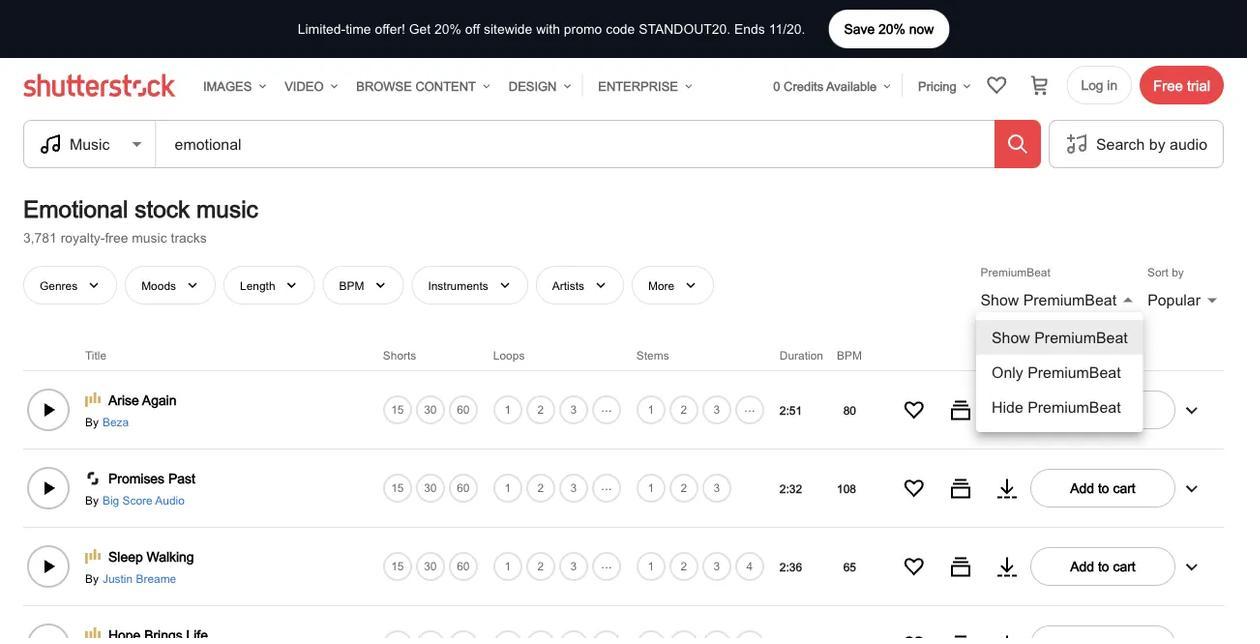 Task type: vqa. For each thing, say whether or not it's contained in the screenshot.
Add to cart associated with 4
yes



Task type: describe. For each thing, give the bounding box(es) containing it.
design
[[509, 79, 557, 93]]

add to cart for ...
[[1070, 402, 1136, 418]]

sleep walking link
[[108, 547, 194, 567]]

2:32
[[780, 482, 802, 495]]

big
[[103, 493, 119, 507]]

credits
[[784, 79, 823, 93]]

offer!
[[375, 21, 405, 37]]

try image for promises past
[[996, 477, 1019, 500]]

add for ...
[[1070, 402, 1094, 418]]

breame
[[136, 572, 176, 585]]

by
[[1149, 135, 1166, 153]]

cart for ...
[[1113, 402, 1136, 418]]

more button
[[632, 266, 714, 305]]

hide
[[992, 398, 1023, 416]]

genres
[[40, 278, 78, 292]]

add to cart button for 4
[[1030, 547, 1176, 586]]

audio
[[155, 493, 185, 507]]

walking
[[147, 549, 194, 565]]

108
[[837, 482, 856, 495]]

60 for past
[[457, 482, 470, 495]]

ends
[[734, 21, 765, 37]]

length
[[240, 278, 275, 292]]

promo
[[564, 21, 602, 37]]

enterprise
[[598, 79, 678, 93]]

by beza
[[85, 415, 129, 428]]

artists button
[[536, 266, 624, 305]]

show for show premiumbeat dropdown button
[[981, 291, 1019, 308]]

sitewide
[[484, 21, 532, 37]]

browse content
[[356, 79, 476, 93]]

60 for walking
[[457, 560, 470, 573]]

premiumbeat for hide premiumbeat option
[[1028, 398, 1121, 416]]

3 inside button
[[570, 481, 577, 495]]

60 inside button
[[457, 403, 470, 416]]

get
[[409, 21, 431, 37]]

justin
[[103, 572, 133, 585]]

premiumbeat for show premiumbeat dropdown button
[[1023, 291, 1117, 308]]

save image for 4
[[903, 555, 926, 578]]

hide premiumbeat
[[992, 398, 1121, 416]]

title
[[85, 349, 107, 362]]

15 for arise again
[[391, 403, 404, 417]]

video
[[285, 79, 324, 93]]

3 save image from the top
[[903, 634, 926, 639]]

11/20.
[[769, 21, 805, 37]]

moods
[[141, 278, 176, 292]]

search
[[1096, 135, 1145, 153]]

show for show premiumbeat option
[[992, 328, 1030, 346]]

pricing link
[[911, 67, 974, 105]]

beza link
[[99, 414, 129, 429]]

try image for arise again
[[996, 398, 1019, 422]]

duration
[[780, 349, 823, 362]]

enterprise link
[[590, 67, 695, 105]]

list box containing show premiumbeat
[[976, 313, 1143, 432]]

available
[[826, 79, 877, 93]]

search image
[[1006, 133, 1029, 156]]

code
[[606, 21, 635, 37]]

by big score audio
[[85, 493, 185, 507]]

score
[[122, 493, 153, 507]]

0
[[773, 79, 780, 93]]

off
[[465, 21, 480, 37]]

promises
[[108, 471, 165, 486]]

promises past
[[108, 471, 195, 486]]

beza
[[103, 415, 129, 428]]

collections image
[[985, 74, 1009, 97]]

2 to from the top
[[1098, 480, 1109, 496]]

content
[[415, 79, 476, 93]]

images link
[[195, 67, 269, 105]]

design link
[[501, 67, 574, 105]]

genres button
[[23, 266, 117, 305]]

free
[[1153, 77, 1183, 93]]

show premiumbeat option
[[976, 320, 1143, 355]]

royalty-
[[61, 230, 105, 245]]

now
[[909, 21, 934, 37]]

65
[[843, 560, 856, 574]]

30 for arise again
[[424, 403, 437, 417]]

past
[[168, 471, 195, 486]]

hide premiumbeat option
[[976, 390, 1143, 425]]

shutterstock image
[[23, 74, 180, 97]]

1 try image from the top
[[996, 555, 1019, 578]]

free
[[105, 230, 128, 245]]

in
[[1107, 77, 1118, 93]]

3 button
[[557, 472, 590, 505]]

... for promises past
[[601, 478, 612, 493]]

loops
[[493, 349, 525, 362]]

again
[[142, 393, 177, 408]]

save image
[[903, 477, 926, 500]]

search by audio button
[[1049, 121, 1224, 167]]

pricing
[[918, 79, 957, 93]]

with
[[536, 21, 560, 37]]

audio
[[1170, 135, 1208, 153]]

bpm button
[[323, 266, 404, 305]]

2 cart from the top
[[1113, 480, 1136, 496]]

limited-time offer! get 20% off sitewide with promo code standout20. ends 11/20.
[[298, 21, 805, 37]]

free trial
[[1153, 77, 1210, 93]]

80
[[843, 403, 856, 417]]



Task type: locate. For each thing, give the bounding box(es) containing it.
1 vertical spatial by
[[85, 493, 99, 507]]

save image
[[903, 398, 926, 422], [903, 555, 926, 578], [903, 634, 926, 639]]

1 by from the top
[[85, 415, 99, 428]]

bpm right duration
[[837, 349, 862, 362]]

0 credits available
[[773, 79, 877, 93]]

60 button
[[447, 394, 480, 426]]

add for 4
[[1070, 559, 1094, 574]]

2 try image from the top
[[996, 477, 1019, 500]]

2 by from the top
[[85, 493, 99, 507]]

premiumbeat down only premiumbeat "option" at the right of the page
[[1028, 398, 1121, 416]]

show premiumbeat for show premiumbeat dropdown button
[[981, 291, 1117, 308]]

0 vertical spatial 30
[[424, 403, 437, 417]]

2 vertical spatial by
[[85, 572, 99, 585]]

premiumbeat
[[1023, 291, 1117, 308], [1035, 328, 1128, 346], [1028, 363, 1121, 381], [1028, 398, 1121, 416]]

show premiumbeat up show premiumbeat option
[[981, 291, 1117, 308]]

1 vertical spatial cart
[[1113, 480, 1136, 496]]

sleep
[[108, 549, 143, 565]]

2 save image from the top
[[903, 555, 926, 578]]

to for ...
[[1098, 402, 1109, 418]]

... for arise again
[[601, 399, 612, 415]]

3 to from the top
[[1098, 559, 1109, 574]]

2 vertical spatial add
[[1070, 559, 1094, 574]]

0 vertical spatial show premiumbeat
[[981, 291, 1117, 308]]

to for 4
[[1098, 559, 1109, 574]]

2 similar image from the top
[[949, 477, 972, 500]]

add to cart for 4
[[1070, 559, 1136, 574]]

1 20% from the left
[[879, 21, 906, 37]]

bpm
[[339, 278, 364, 292], [837, 349, 862, 362]]

bpm right "length" button
[[339, 278, 364, 292]]

standout20.
[[639, 21, 731, 37]]

only
[[992, 363, 1023, 381]]

3 15 from the top
[[391, 560, 404, 573]]

1 horizontal spatial bpm
[[837, 349, 862, 362]]

by
[[85, 415, 99, 428], [85, 493, 99, 507], [85, 572, 99, 585]]

0 horizontal spatial music
[[132, 230, 167, 245]]

show premiumbeat button
[[981, 288, 1140, 312]]

3 add from the top
[[1070, 559, 1094, 574]]

0 vertical spatial save image
[[903, 398, 926, 422]]

show up show premiumbeat option
[[981, 291, 1019, 308]]

time
[[346, 21, 371, 37]]

1 15 from the top
[[391, 403, 404, 417]]

premiumbeat inside only premiumbeat "option"
[[1028, 363, 1121, 381]]

stock
[[135, 195, 190, 223]]

1 vertical spatial show
[[992, 328, 1030, 346]]

0 horizontal spatial bpm
[[339, 278, 364, 292]]

... for sleep walking
[[601, 556, 612, 572]]

limited-
[[298, 21, 346, 37]]

0 vertical spatial 60
[[457, 403, 470, 416]]

...
[[601, 399, 612, 415], [744, 399, 755, 415], [601, 478, 612, 493], [601, 556, 612, 572]]

2 add to cart from the top
[[1070, 480, 1136, 496]]

2 30 from the top
[[424, 482, 437, 495]]

tracks
[[171, 230, 207, 245]]

1 add to cart button from the top
[[1030, 391, 1176, 429]]

2 vertical spatial add to cart button
[[1030, 547, 1176, 586]]

add
[[1070, 402, 1094, 418], [1070, 480, 1094, 496], [1070, 559, 1094, 574]]

0 vertical spatial similar image
[[949, 398, 972, 422]]

only premiumbeat
[[992, 363, 1121, 381]]

emotional stock music 3,781 royalty-free music tracks
[[23, 195, 258, 245]]

30 for sleep walking
[[424, 560, 437, 573]]

show inside dropdown button
[[981, 291, 1019, 308]]

0 vertical spatial cart
[[1113, 402, 1136, 418]]

1 vertical spatial add
[[1070, 480, 1094, 496]]

premiumbeat up only premiumbeat "option" at the right of the page
[[1035, 328, 1128, 346]]

2 vertical spatial 60
[[457, 560, 470, 573]]

1 vertical spatial try image
[[996, 634, 1019, 639]]

by left big at the left of the page
[[85, 493, 99, 507]]

0 vertical spatial add
[[1070, 402, 1094, 418]]

15 for promises past
[[391, 482, 404, 495]]

promises past link
[[108, 469, 195, 488]]

1 try image from the top
[[996, 398, 1019, 422]]

3
[[570, 403, 577, 417], [714, 403, 720, 417], [570, 481, 577, 495], [714, 482, 720, 495], [570, 560, 577, 573], [714, 560, 720, 573]]

similar image left hide
[[949, 398, 972, 422]]

add to cart
[[1070, 402, 1136, 418], [1070, 480, 1136, 496], [1070, 559, 1136, 574]]

only premiumbeat option
[[976, 355, 1143, 390]]

1 vertical spatial try image
[[996, 477, 1019, 500]]

show premiumbeat for show premiumbeat option
[[992, 328, 1128, 346]]

artists
[[552, 278, 584, 292]]

show premiumbeat
[[981, 291, 1117, 308], [992, 328, 1128, 346]]

justin breame link
[[99, 571, 176, 586]]

0 vertical spatial bpm
[[339, 278, 364, 292]]

1 60 from the top
[[457, 403, 470, 416]]

0 vertical spatial try image
[[996, 398, 1019, 422]]

1 vertical spatial to
[[1098, 480, 1109, 496]]

premiumbeat inside show premiumbeat option
[[1035, 328, 1128, 346]]

show
[[981, 291, 1019, 308], [992, 328, 1030, 346]]

1 save image from the top
[[903, 398, 926, 422]]

30 for promises past
[[424, 482, 437, 495]]

3 add to cart from the top
[[1070, 559, 1136, 574]]

1 vertical spatial 30
[[424, 482, 437, 495]]

30
[[424, 403, 437, 417], [424, 482, 437, 495], [424, 560, 437, 573]]

1 similar image from the top
[[949, 398, 972, 422]]

trial
[[1187, 77, 1210, 93]]

log in
[[1081, 77, 1118, 93]]

0 vertical spatial try image
[[996, 555, 1019, 578]]

1 vertical spatial 60
[[457, 482, 470, 495]]

by left justin
[[85, 572, 99, 585]]

0 vertical spatial add to cart button
[[1030, 391, 1176, 429]]

by for arise
[[85, 415, 99, 428]]

similar image right save icon
[[949, 477, 972, 500]]

images
[[203, 79, 252, 93]]

20% left now
[[879, 21, 906, 37]]

add to cart button for ...
[[1030, 391, 1176, 429]]

1 vertical spatial similar image
[[949, 477, 972, 500]]

2:36
[[780, 560, 802, 574]]

2 15 from the top
[[391, 482, 404, 495]]

moods button
[[125, 266, 216, 305]]

length button
[[224, 266, 315, 305]]

list box
[[976, 313, 1143, 432]]

0 vertical spatial by
[[85, 415, 99, 428]]

0 credits available link
[[766, 67, 894, 105]]

2 vertical spatial cart
[[1113, 559, 1136, 574]]

0 vertical spatial add to cart
[[1070, 402, 1136, 418]]

1 vertical spatial add to cart
[[1070, 480, 1136, 496]]

3,781
[[23, 230, 57, 245]]

free trial button
[[1140, 66, 1224, 104]]

1 vertical spatial bpm
[[837, 349, 862, 362]]

1 similar image from the top
[[949, 555, 972, 578]]

browse content link
[[349, 67, 493, 105]]

2 60 from the top
[[457, 482, 470, 495]]

20% left off
[[435, 21, 462, 37]]

15
[[391, 403, 404, 417], [391, 482, 404, 495], [391, 560, 404, 573]]

1 to from the top
[[1098, 402, 1109, 418]]

premiumbeat down show premiumbeat option
[[1028, 363, 1121, 381]]

1 vertical spatial similar image
[[949, 634, 972, 639]]

2
[[537, 403, 544, 417], [681, 403, 687, 417], [537, 482, 544, 495], [681, 482, 687, 495], [537, 560, 544, 573], [681, 560, 687, 573]]

by justin breame
[[85, 572, 176, 585]]

1 vertical spatial 15
[[391, 482, 404, 495]]

1 add from the top
[[1070, 402, 1094, 418]]

stems
[[636, 349, 669, 362]]

instruments button
[[412, 266, 528, 305]]

similar image for past
[[949, 477, 972, 500]]

15 for sleep walking
[[391, 560, 404, 573]]

music down stock on the left of the page
[[132, 230, 167, 245]]

bpm inside button
[[339, 278, 364, 292]]

video link
[[277, 67, 341, 105]]

similar image
[[949, 398, 972, 422], [949, 477, 972, 500]]

3 60 from the top
[[457, 560, 470, 573]]

1 horizontal spatial music
[[196, 195, 258, 223]]

show premiumbeat up only premiumbeat
[[992, 328, 1128, 346]]

2:51
[[780, 403, 802, 417]]

try image
[[996, 398, 1019, 422], [996, 477, 1019, 500]]

music
[[196, 195, 258, 223], [132, 230, 167, 245]]

add to cart button
[[1030, 391, 1176, 429], [1030, 469, 1176, 508], [1030, 547, 1176, 586]]

try image down hide
[[996, 477, 1019, 500]]

cart
[[1113, 402, 1136, 418], [1113, 480, 1136, 496], [1113, 559, 1136, 574]]

show premiumbeat inside dropdown button
[[981, 291, 1117, 308]]

arise again link
[[108, 391, 177, 410]]

1 horizontal spatial 20%
[[879, 21, 906, 37]]

20%
[[879, 21, 906, 37], [435, 21, 462, 37]]

try image
[[996, 555, 1019, 578], [996, 634, 1019, 639]]

save image for ...
[[903, 398, 926, 422]]

2 add to cart button from the top
[[1030, 469, 1176, 508]]

premiumbeat inside hide premiumbeat option
[[1028, 398, 1121, 416]]

4
[[746, 560, 753, 573]]

by for promises
[[85, 493, 99, 507]]

instruments
[[428, 278, 488, 292]]

cart for 4
[[1113, 559, 1136, 574]]

sleep walking
[[108, 549, 194, 565]]

by for sleep
[[85, 572, 99, 585]]

cart image
[[1028, 74, 1051, 97]]

arise
[[108, 393, 139, 408]]

0 horizontal spatial 20%
[[435, 21, 462, 37]]

similar image
[[949, 555, 972, 578], [949, 634, 972, 639]]

3 add to cart button from the top
[[1030, 547, 1176, 586]]

3 30 from the top
[[424, 560, 437, 573]]

search by audio
[[1096, 135, 1208, 153]]

0 vertical spatial to
[[1098, 402, 1109, 418]]

0 vertical spatial 15
[[391, 403, 404, 417]]

premiumbeat up show premiumbeat option
[[1023, 291, 1117, 308]]

premiumbeat for only premiumbeat "option" at the right of the page
[[1028, 363, 1121, 381]]

1 vertical spatial show premiumbeat
[[992, 328, 1128, 346]]

try image down only
[[996, 398, 1019, 422]]

2 add from the top
[[1070, 480, 1094, 496]]

1 cart from the top
[[1113, 402, 1136, 418]]

show inside option
[[992, 328, 1030, 346]]

log
[[1081, 77, 1104, 93]]

0 vertical spatial music
[[196, 195, 258, 223]]

emotional
[[23, 195, 128, 223]]

2 20% from the left
[[435, 21, 462, 37]]

0 vertical spatial similar image
[[949, 555, 972, 578]]

3 cart from the top
[[1113, 559, 1136, 574]]

show up only
[[992, 328, 1030, 346]]

1 30 from the top
[[424, 403, 437, 417]]

browse
[[356, 79, 412, 93]]

more
[[648, 278, 675, 292]]

1 vertical spatial add to cart button
[[1030, 469, 1176, 508]]

save 20% now link
[[829, 10, 949, 48]]

shorts
[[383, 349, 416, 362]]

0 vertical spatial show
[[981, 291, 1019, 308]]

premiumbeat for show premiumbeat option
[[1035, 328, 1128, 346]]

by left beza
[[85, 415, 99, 428]]

1 add to cart from the top
[[1070, 402, 1136, 418]]

1 vertical spatial save image
[[903, 555, 926, 578]]

premiumbeat inside show premiumbeat dropdown button
[[1023, 291, 1117, 308]]

save
[[844, 21, 875, 37]]

2 vertical spatial 15
[[391, 560, 404, 573]]

2 vertical spatial add to cart
[[1070, 559, 1136, 574]]

arise again
[[108, 393, 177, 408]]

log in link
[[1067, 66, 1132, 104]]

music up tracks
[[196, 195, 258, 223]]

2 try image from the top
[[996, 634, 1019, 639]]

similar image for again
[[949, 398, 972, 422]]

2 vertical spatial 30
[[424, 560, 437, 573]]

2 vertical spatial save image
[[903, 634, 926, 639]]

3 by from the top
[[85, 572, 99, 585]]

show premiumbeat inside option
[[992, 328, 1128, 346]]

2 vertical spatial to
[[1098, 559, 1109, 574]]

1 vertical spatial music
[[132, 230, 167, 245]]

2 similar image from the top
[[949, 634, 972, 639]]

save 20% now
[[844, 21, 934, 37]]



